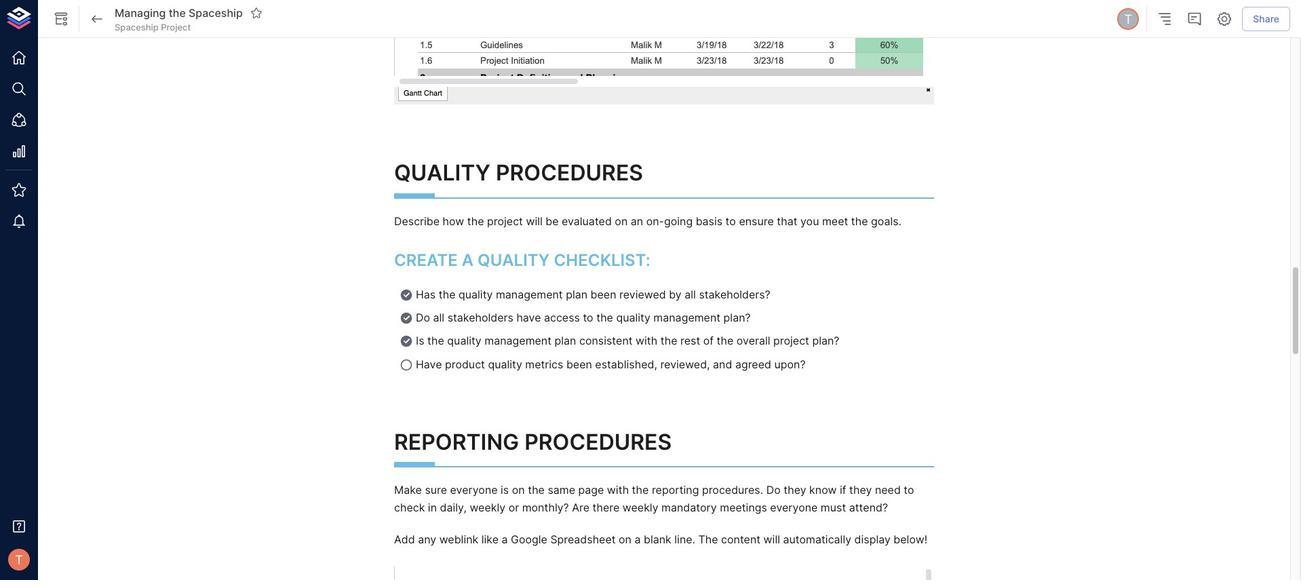 Task type: vqa. For each thing, say whether or not it's contained in the screenshot.
in
yes



Task type: describe. For each thing, give the bounding box(es) containing it.
1 vertical spatial everyone
[[770, 501, 818, 515]]

upon?
[[774, 357, 806, 371]]

plan for been
[[566, 287, 588, 301]]

google
[[511, 532, 547, 546]]

1 horizontal spatial spaceship
[[189, 6, 243, 19]]

ensure
[[739, 214, 774, 228]]

the right meet
[[851, 214, 868, 228]]

1 vertical spatial been
[[566, 357, 592, 371]]

spaceship project
[[115, 22, 191, 33]]

the right has on the left
[[439, 287, 456, 301]]

reporting procedures
[[394, 429, 672, 455]]

content
[[721, 532, 761, 546]]

same
[[548, 483, 575, 497]]

create a quality checklist:
[[394, 250, 650, 270]]

has the quality management plan been reviewed by all stakeholders?
[[416, 287, 771, 301]]

2 weekly from the left
[[623, 501, 659, 515]]

have product quality metrics been established, reviewed, and agreed upon?
[[416, 357, 806, 371]]

management for been
[[496, 287, 563, 301]]

plan for consistent
[[555, 334, 576, 348]]

is
[[416, 334, 424, 348]]

checklist:
[[554, 250, 650, 270]]

how
[[443, 214, 464, 228]]

0 vertical spatial been
[[591, 287, 616, 301]]

metrics
[[525, 357, 563, 371]]

0 horizontal spatial to
[[583, 311, 593, 324]]

need
[[875, 483, 901, 497]]

on-
[[646, 214, 664, 228]]

like
[[482, 532, 499, 546]]

settings image
[[1217, 11, 1233, 27]]

do all stakeholders have access to the quality management plan?
[[416, 311, 751, 324]]

goals.
[[871, 214, 902, 228]]

stakeholders?
[[699, 287, 771, 301]]

make sure everyone is on the same page with the reporting procedures. do they know if they need to check in daily, weekly or monthly? are there weekly mandatory meetings everyone must attend?
[[394, 483, 917, 515]]

below!
[[894, 532, 928, 546]]

1 vertical spatial plan?
[[812, 334, 840, 348]]

unchecked image
[[400, 358, 413, 372]]

daily,
[[440, 501, 467, 515]]

1 vertical spatial t button
[[4, 545, 34, 575]]

go back image
[[89, 11, 105, 27]]

monthly?
[[522, 501, 569, 515]]

1 horizontal spatial to
[[726, 214, 736, 228]]

0 horizontal spatial project
[[487, 214, 523, 228]]

evaluated
[[562, 214, 612, 228]]

1 vertical spatial all
[[433, 311, 445, 324]]

an
[[631, 214, 643, 228]]

managing
[[115, 6, 166, 19]]

quality for been
[[459, 287, 493, 301]]

describe how the project will be evaluated on an on-going basis to ensure that you meet the goals.
[[394, 214, 902, 228]]

project
[[161, 22, 191, 33]]

1 horizontal spatial with
[[636, 334, 658, 348]]

favorite image
[[250, 7, 263, 19]]

procedures for quality procedures
[[496, 160, 643, 186]]

to inside make sure everyone is on the same page with the reporting procedures. do they know if they need to check in daily, weekly or monthly? are there weekly mandatory meetings everyone must attend?
[[904, 483, 914, 497]]

2 a from the left
[[635, 532, 641, 546]]

on inside make sure everyone is on the same page with the reporting procedures. do they know if they need to check in daily, weekly or monthly? are there weekly mandatory meetings everyone must attend?
[[512, 483, 525, 497]]

quality up is the quality management plan consistent with the rest of the overall project plan?
[[616, 311, 651, 324]]

do inside make sure everyone is on the same page with the reporting procedures. do they know if they need to check in daily, weekly or monthly? are there weekly mandatory meetings everyone must attend?
[[766, 483, 781, 497]]

has
[[416, 287, 436, 301]]

access
[[544, 311, 580, 324]]

1 horizontal spatial t
[[1125, 11, 1133, 26]]

page
[[578, 483, 604, 497]]

procedures.
[[702, 483, 763, 497]]

table of contents image
[[1157, 11, 1173, 27]]

the up the project
[[169, 6, 186, 19]]

stakeholders
[[448, 311, 514, 324]]

blank
[[644, 532, 672, 546]]

that
[[777, 214, 798, 228]]

must
[[821, 501, 846, 515]]

0 horizontal spatial will
[[526, 214, 543, 228]]

or
[[509, 501, 519, 515]]

create
[[394, 250, 458, 270]]

if
[[840, 483, 846, 497]]

of
[[703, 334, 714, 348]]

1 they from the left
[[784, 483, 806, 497]]

line.
[[675, 532, 695, 546]]

a
[[462, 250, 474, 270]]

be
[[546, 214, 559, 228]]

comments image
[[1187, 11, 1203, 27]]

by
[[669, 287, 682, 301]]

in
[[428, 501, 437, 515]]

0 vertical spatial t button
[[1116, 6, 1141, 32]]

quality for consistent
[[447, 334, 482, 348]]

checked image for has
[[400, 288, 413, 302]]

the right how
[[467, 214, 484, 228]]

overall
[[737, 334, 770, 348]]

the up consistent on the bottom left of the page
[[597, 311, 613, 324]]

and
[[713, 357, 732, 371]]



Task type: locate. For each thing, give the bounding box(es) containing it.
have
[[517, 311, 541, 324]]

to
[[726, 214, 736, 228], [583, 311, 593, 324], [904, 483, 914, 497]]

weekly down is on the bottom
[[470, 501, 506, 515]]

quality right a
[[478, 250, 550, 270]]

any
[[418, 532, 436, 546]]

describe
[[394, 214, 440, 228]]

0 vertical spatial project
[[487, 214, 523, 228]]

quality up how
[[394, 160, 491, 186]]

1 horizontal spatial project
[[774, 334, 809, 348]]

with up there
[[607, 483, 629, 497]]

1 horizontal spatial plan?
[[812, 334, 840, 348]]

0 vertical spatial with
[[636, 334, 658, 348]]

2 they from the left
[[849, 483, 872, 497]]

weekly
[[470, 501, 506, 515], [623, 501, 659, 515]]

quality left metrics
[[488, 357, 522, 371]]

quality
[[394, 160, 491, 186], [478, 250, 550, 270]]

0 vertical spatial will
[[526, 214, 543, 228]]

management
[[496, 287, 563, 301], [654, 311, 721, 324], [485, 334, 552, 348]]

project up upon?
[[774, 334, 809, 348]]

0 vertical spatial to
[[726, 214, 736, 228]]

0 horizontal spatial with
[[607, 483, 629, 497]]

display
[[855, 532, 891, 546]]

0 vertical spatial all
[[685, 287, 696, 301]]

product
[[445, 357, 485, 371]]

going
[[664, 214, 693, 228]]

the left rest
[[661, 334, 678, 348]]

reporting
[[652, 483, 699, 497]]

with inside make sure everyone is on the same page with the reporting procedures. do they know if they need to check in daily, weekly or monthly? are there weekly mandatory meetings everyone must attend?
[[607, 483, 629, 497]]

the up monthly?
[[528, 483, 545, 497]]

mandatory
[[662, 501, 717, 515]]

all right by
[[685, 287, 696, 301]]

rest
[[681, 334, 700, 348]]

share
[[1253, 13, 1280, 24]]

1 a from the left
[[502, 532, 508, 546]]

1 horizontal spatial weekly
[[623, 501, 659, 515]]

managing the spaceship
[[115, 6, 243, 19]]

0 horizontal spatial they
[[784, 483, 806, 497]]

the right is
[[428, 334, 444, 348]]

the
[[169, 6, 186, 19], [467, 214, 484, 228], [851, 214, 868, 228], [439, 287, 456, 301], [597, 311, 613, 324], [428, 334, 444, 348], [661, 334, 678, 348], [717, 334, 734, 348], [528, 483, 545, 497], [632, 483, 649, 497]]

agreed
[[735, 357, 771, 371]]

on left blank
[[619, 532, 632, 546]]

1 vertical spatial procedures
[[525, 429, 672, 455]]

0 horizontal spatial do
[[416, 311, 430, 324]]

1 vertical spatial with
[[607, 483, 629, 497]]

1 vertical spatial to
[[583, 311, 593, 324]]

1 vertical spatial do
[[766, 483, 781, 497]]

share button
[[1243, 7, 1291, 31]]

0 vertical spatial t
[[1125, 11, 1133, 26]]

management up rest
[[654, 311, 721, 324]]

spreadsheet
[[551, 532, 616, 546]]

1 vertical spatial quality
[[478, 250, 550, 270]]

2 vertical spatial management
[[485, 334, 552, 348]]

established,
[[595, 357, 657, 371]]

project up create a quality checklist:
[[487, 214, 523, 228]]

0 horizontal spatial t
[[15, 552, 23, 567]]

everyone up daily,
[[450, 483, 498, 497]]

reviewed,
[[660, 357, 710, 371]]

been
[[591, 287, 616, 301], [566, 357, 592, 371]]

basis
[[696, 214, 723, 228]]

quality up the product
[[447, 334, 482, 348]]

a left blank
[[635, 532, 641, 546]]

0 vertical spatial checked image
[[400, 288, 413, 302]]

0 vertical spatial plan?
[[724, 311, 751, 324]]

2 vertical spatial to
[[904, 483, 914, 497]]

with up established,
[[636, 334, 658, 348]]

are
[[572, 501, 590, 515]]

do
[[416, 311, 430, 324], [766, 483, 781, 497]]

is
[[501, 483, 509, 497]]

1 vertical spatial management
[[654, 311, 721, 324]]

sure
[[425, 483, 447, 497]]

meet
[[822, 214, 848, 228]]

all
[[685, 287, 696, 301], [433, 311, 445, 324]]

1 weekly from the left
[[470, 501, 506, 515]]

0 vertical spatial quality
[[394, 160, 491, 186]]

checked image for do
[[400, 311, 413, 325]]

checked image up checked image
[[400, 311, 413, 325]]

1 vertical spatial will
[[764, 532, 780, 546]]

on for spreadsheet
[[619, 532, 632, 546]]

the right of
[[717, 334, 734, 348]]

procedures
[[496, 160, 643, 186], [525, 429, 672, 455]]

quality
[[459, 287, 493, 301], [616, 311, 651, 324], [447, 334, 482, 348], [488, 357, 522, 371]]

the left reporting
[[632, 483, 649, 497]]

1 vertical spatial project
[[774, 334, 809, 348]]

automatically
[[783, 532, 852, 546]]

check
[[394, 501, 425, 515]]

procedures up evaluated
[[496, 160, 643, 186]]

on for evaluated
[[615, 214, 628, 228]]

checked image
[[400, 335, 413, 348]]

reviewed
[[619, 287, 666, 301]]

they right if
[[849, 483, 872, 497]]

quality for established,
[[488, 357, 522, 371]]

plan
[[566, 287, 588, 301], [555, 334, 576, 348]]

0 vertical spatial procedures
[[496, 160, 643, 186]]

1 horizontal spatial a
[[635, 532, 641, 546]]

0 vertical spatial spaceship
[[189, 6, 243, 19]]

to right the need
[[904, 483, 914, 497]]

the
[[699, 532, 718, 546]]

consistent
[[579, 334, 633, 348]]

0 horizontal spatial all
[[433, 311, 445, 324]]

is the quality management plan consistent with the rest of the overall project plan?
[[416, 334, 840, 348]]

1 horizontal spatial everyone
[[770, 501, 818, 515]]

they left know
[[784, 483, 806, 497]]

show wiki image
[[53, 11, 69, 27]]

0 vertical spatial on
[[615, 214, 628, 228]]

0 horizontal spatial spaceship
[[115, 22, 159, 33]]

0 horizontal spatial everyone
[[450, 483, 498, 497]]

0 horizontal spatial t button
[[4, 545, 34, 575]]

do down has on the left
[[416, 311, 430, 324]]

everyone
[[450, 483, 498, 497], [770, 501, 818, 515]]

0 horizontal spatial a
[[502, 532, 508, 546]]

to down has the quality management plan been reviewed by all stakeholders?
[[583, 311, 593, 324]]

on left an
[[615, 214, 628, 228]]

on right is on the bottom
[[512, 483, 525, 497]]

add
[[394, 532, 415, 546]]

management down have
[[485, 334, 552, 348]]

1 horizontal spatial will
[[764, 532, 780, 546]]

procedures for reporting procedures
[[525, 429, 672, 455]]

quality up stakeholders
[[459, 287, 493, 301]]

a right "like" at the bottom of the page
[[502, 532, 508, 546]]

1 vertical spatial on
[[512, 483, 525, 497]]

2 horizontal spatial to
[[904, 483, 914, 497]]

1 horizontal spatial do
[[766, 483, 781, 497]]

procedures up page
[[525, 429, 672, 455]]

management for consistent
[[485, 334, 552, 348]]

weblink
[[439, 532, 479, 546]]

management up have
[[496, 287, 563, 301]]

spaceship
[[189, 6, 243, 19], [115, 22, 159, 33]]

plan down access in the left of the page
[[555, 334, 576, 348]]

t button
[[1116, 6, 1141, 32], [4, 545, 34, 575]]

2 vertical spatial on
[[619, 532, 632, 546]]

1 checked image from the top
[[400, 288, 413, 302]]

spaceship down managing
[[115, 22, 159, 33]]

0 vertical spatial plan
[[566, 287, 588, 301]]

0 horizontal spatial plan?
[[724, 311, 751, 324]]

1 horizontal spatial t button
[[1116, 6, 1141, 32]]

know
[[810, 483, 837, 497]]

1 vertical spatial t
[[15, 552, 23, 567]]

been up do all stakeholders have access to the quality management plan?
[[591, 287, 616, 301]]

0 horizontal spatial weekly
[[470, 501, 506, 515]]

there
[[593, 501, 620, 515]]

quality procedures
[[394, 160, 643, 186]]

1 horizontal spatial they
[[849, 483, 872, 497]]

1 vertical spatial spaceship
[[115, 22, 159, 33]]

on
[[615, 214, 628, 228], [512, 483, 525, 497], [619, 532, 632, 546]]

project
[[487, 214, 523, 228], [774, 334, 809, 348]]

you
[[801, 214, 819, 228]]

all down has on the left
[[433, 311, 445, 324]]

will left be
[[526, 214, 543, 228]]

add any weblink like a google spreadsheet on a blank line. the content will automatically display below!
[[394, 532, 928, 546]]

t
[[1125, 11, 1133, 26], [15, 552, 23, 567]]

1 vertical spatial checked image
[[400, 311, 413, 325]]

do up meetings
[[766, 483, 781, 497]]

to right "basis" at the right top
[[726, 214, 736, 228]]

will
[[526, 214, 543, 228], [764, 532, 780, 546]]

a
[[502, 532, 508, 546], [635, 532, 641, 546]]

will right content
[[764, 532, 780, 546]]

checked image
[[400, 288, 413, 302], [400, 311, 413, 325]]

weekly right there
[[623, 501, 659, 515]]

plan?
[[724, 311, 751, 324], [812, 334, 840, 348]]

1 horizontal spatial all
[[685, 287, 696, 301]]

attend?
[[849, 501, 888, 515]]

meetings
[[720, 501, 767, 515]]

been right metrics
[[566, 357, 592, 371]]

have
[[416, 357, 442, 371]]

plan up do all stakeholders have access to the quality management plan?
[[566, 287, 588, 301]]

everyone down know
[[770, 501, 818, 515]]

0 vertical spatial management
[[496, 287, 563, 301]]

make
[[394, 483, 422, 497]]

spaceship project link
[[115, 21, 191, 33]]

0 vertical spatial do
[[416, 311, 430, 324]]

2 checked image from the top
[[400, 311, 413, 325]]

1 vertical spatial plan
[[555, 334, 576, 348]]

checked image left has on the left
[[400, 288, 413, 302]]

0 vertical spatial everyone
[[450, 483, 498, 497]]

spaceship left favorite image
[[189, 6, 243, 19]]

reporting
[[394, 429, 519, 455]]



